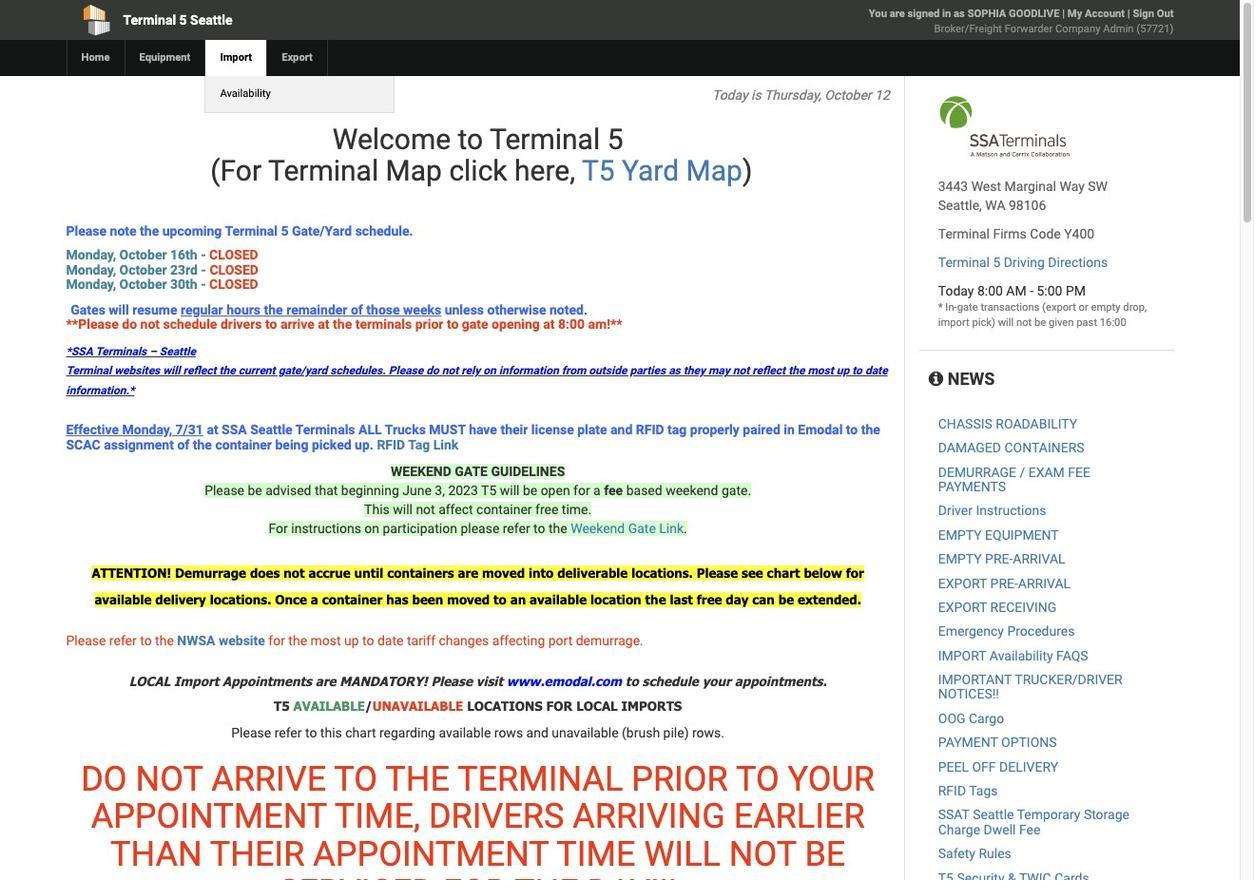 Task type: locate. For each thing, give the bounding box(es) containing it.
import link
[[205, 40, 266, 76]]

0 horizontal spatial at
[[207, 422, 218, 438]]

to up mandatory!
[[362, 634, 374, 649]]

and right rows
[[526, 725, 549, 741]]

0 vertical spatial export
[[938, 576, 987, 591]]

not right do
[[136, 760, 203, 800]]

be
[[1035, 317, 1046, 329], [248, 483, 262, 498], [523, 483, 537, 498], [779, 592, 794, 608]]

of right assignment at the left of the page
[[177, 437, 190, 452]]

0 vertical spatial up
[[837, 365, 849, 378]]

chart right this
[[345, 725, 376, 741]]

container inside weekend gate guidelines please be advised that beginning june 3, 2023 t5 will be open for a fee based weekend gate. this will not affect container free time. for instructions on participation please refer to the weekend gate link .
[[477, 502, 532, 517]]

1 vertical spatial free
[[697, 592, 722, 608]]

be inside attention! demurrage does not accrue until containers are moved into deliverable locations. please see chart below for available delivery locations. once a container has been moved to an available location the last free day can be extended.
[[779, 592, 794, 608]]

moved right been
[[447, 592, 490, 608]]

free inside attention! demurrage does not accrue until containers are moved into deliverable locations. please see chart below for available delivery locations. once a container has been moved to an available location the last free day can be extended.
[[697, 592, 722, 608]]

weekend gate link link
[[571, 521, 684, 536]]

1 horizontal spatial link
[[659, 521, 684, 536]]

1 vertical spatial today
[[938, 283, 974, 299]]

t5 inside weekend gate guidelines please be advised that beginning june 3, 2023 t5 will be open for a fee based weekend gate. this will not affect container free time. for instructions on participation please refer to the weekend gate link .
[[481, 483, 497, 498]]

0 horizontal spatial most
[[311, 634, 341, 649]]

will
[[644, 835, 721, 875]]

rfid inside chassis roadability damaged containers demurrage / exam fee payments driver instructions empty equipment empty pre-arrival export pre-arrival export receiving emergency procedures import availability faqs important trucker/driver notices!! oog cargo payment options peel off delivery rfid tags ssat seattle temporary storage charge dwell fee safety rules
[[938, 784, 966, 799]]

www.emodal.com
[[507, 674, 622, 689]]

in right paired
[[784, 422, 795, 438]]

does
[[250, 566, 280, 581]]

rfid inside 'at ssa seattle terminals all trucks must have their license plate and rfid tag properly paired in emodal to the scac assignment of the container being picked up.'
[[636, 422, 664, 438]]

most inside *ssa terminals – seattle terminal websites will reflect the current gate/yard schedules. please do not rely on information from outside parties as they may not reflect the most up to date information.*
[[808, 365, 834, 378]]

arrival up receiving
[[1018, 576, 1071, 591]]

earlier
[[734, 797, 865, 837]]

rfid left the 'tag'
[[636, 422, 664, 438]]

the right hours
[[264, 302, 283, 317]]

1 horizontal spatial for
[[573, 483, 590, 498]]

for down drivers
[[443, 873, 507, 881]]

the left terminals
[[333, 317, 352, 332]]

for down www.emodal.com link
[[546, 699, 573, 714]]

attention!
[[92, 566, 171, 581]]

0 vertical spatial are
[[890, 8, 905, 20]]

chassis roadability link
[[938, 416, 1078, 432]]

not up once
[[284, 566, 305, 581]]

import inside 'local import appointments are mandatory! please visit www.emodal.com to schedule your appointments. t5 available / unavailable locations for local imports'
[[174, 674, 219, 689]]

today for today                                                                                                                                                                                                                                                                                                                                                                                                                                                                                                                                                                                                                                                                                                           8:00 am - 5:00 pm * in-gate transactions (export or empty drop, import pick) will not be given past 16:00
[[938, 283, 974, 299]]

in
[[942, 8, 951, 20], [784, 422, 795, 438]]

0 horizontal spatial date
[[378, 634, 404, 649]]

serviced
[[279, 873, 435, 881]]

your
[[702, 674, 731, 689]]

today for today is thursday, october 12
[[712, 87, 748, 103]]

0 horizontal spatial today
[[712, 87, 748, 103]]

0 vertical spatial container
[[215, 437, 272, 452]]

to down open
[[534, 521, 545, 536]]

most up available
[[311, 634, 341, 649]]

8:00 up transactions
[[978, 283, 1003, 299]]

for inside 'local import appointments are mandatory! please visit www.emodal.com to schedule your appointments. t5 available / unavailable locations for local imports'
[[546, 699, 573, 714]]

refer down attention! on the left
[[109, 634, 137, 649]]

for up time.
[[573, 483, 590, 498]]

october left "12" on the right top
[[825, 87, 872, 103]]

0 horizontal spatial as
[[669, 365, 681, 378]]

be left the advised
[[248, 483, 262, 498]]

those
[[366, 302, 400, 317]]

available down 'local import appointments are mandatory! please visit www.emodal.com to schedule your appointments. t5 available / unavailable locations for local imports'
[[439, 725, 491, 741]]

october left 23rd at left top
[[119, 262, 167, 277]]

terminals
[[355, 317, 412, 332]]

reflect left current
[[183, 365, 216, 378]]

5 up the equipment
[[179, 12, 187, 28]]

today left is
[[712, 87, 748, 103]]

schedule down 30th
[[163, 317, 217, 332]]

1 horizontal spatial import
[[220, 51, 252, 64]]

1 horizontal spatial availability
[[990, 648, 1053, 663]]

given
[[1049, 317, 1074, 329]]

outside
[[589, 365, 627, 378]]

closed
[[209, 248, 258, 263], [210, 262, 259, 277], [209, 277, 258, 292]]

opening
[[492, 317, 540, 332]]

0 vertical spatial t5
[[582, 154, 615, 187]]

please down ssa
[[205, 483, 244, 498]]

as inside you are signed in as sophia goodlive | my account | sign out broker/freight forwarder company admin (57721)
[[954, 8, 965, 20]]

seattle right –
[[160, 346, 196, 359]]

will down june
[[393, 502, 413, 517]]

1 vertical spatial link
[[659, 521, 684, 536]]

local import appointments are mandatory! please visit www.emodal.com to schedule your appointments. t5 available / unavailable locations for local imports
[[129, 674, 827, 714]]

0 horizontal spatial gate
[[462, 317, 488, 332]]

schedule inside gates will resume regular hours the remainder of those weeks unless otherwise noted. **please do not schedule drivers to arrive at the terminals prior to gate opening at 8:00 am!**
[[163, 317, 217, 332]]

in inside you are signed in as sophia goodlive | my account | sign out broker/freight forwarder company admin (57721)
[[942, 8, 951, 20]]

1 vertical spatial in
[[784, 422, 795, 438]]

0 vertical spatial in
[[942, 8, 951, 20]]

0 horizontal spatial container
[[215, 437, 272, 452]]

damaged
[[938, 440, 1001, 456]]

0 vertical spatial schedule
[[163, 317, 217, 332]]

container up please
[[477, 502, 532, 517]]

to right emodal
[[846, 422, 858, 438]]

link right tag
[[433, 437, 459, 452]]

to inside 'local import appointments are mandatory! please visit www.emodal.com to schedule your appointments. t5 available / unavailable locations for local imports'
[[626, 674, 639, 689]]

2 horizontal spatial for
[[846, 566, 864, 581]]

they
[[684, 365, 706, 378]]

not left be
[[729, 835, 796, 875]]

terminal inside please note the upcoming terminal 5 gate/yard schedule. monday, october 16th - closed monday, october 23rd - closed monday, october 30th - closed
[[225, 223, 278, 239]]

2023
[[448, 483, 478, 498]]

port
[[548, 634, 573, 649]]

rfid down the peel on the bottom right of the page
[[938, 784, 966, 799]]

please left note on the left
[[66, 223, 107, 239]]

1 vertical spatial and
[[526, 725, 549, 741]]

1 horizontal spatial available
[[439, 725, 491, 741]]

time.
[[562, 502, 592, 517]]

mandatory!
[[340, 674, 427, 689]]

gate left opening
[[462, 317, 488, 332]]

5 inside the welcome to terminal 5 (for terminal map click here, t5 yard map )
[[607, 123, 623, 156]]

noted.
[[550, 302, 588, 317]]

1 vertical spatial the
[[514, 873, 579, 881]]

to left this
[[305, 725, 317, 741]]

at left ssa
[[207, 422, 218, 438]]

available down the into at the left bottom of the page
[[530, 592, 587, 608]]

container inside attention! demurrage does not accrue until containers are moved into deliverable locations. please see chart below for available delivery locations. once a container has been moved to an available location the last free day can be extended.
[[322, 592, 383, 608]]

or
[[1079, 301, 1089, 314]]

0 horizontal spatial chart
[[345, 725, 376, 741]]

sign
[[1133, 8, 1154, 20]]

0 vertical spatial free
[[535, 502, 559, 517]]

the
[[140, 223, 159, 239], [264, 302, 283, 317], [333, 317, 352, 332], [219, 365, 236, 378], [788, 365, 805, 378], [861, 422, 880, 438], [193, 437, 212, 452], [549, 521, 567, 536], [645, 592, 666, 608], [155, 634, 174, 649], [288, 634, 307, 649]]

0 vertical spatial moved
[[482, 566, 525, 581]]

schedule inside 'local import appointments are mandatory! please visit www.emodal.com to schedule your appointments. t5 available / unavailable locations for local imports'
[[642, 674, 699, 689]]

free left day
[[697, 592, 722, 608]]

based
[[626, 483, 663, 498]]

not inside attention! demurrage does not accrue until containers are moved into deliverable locations. please see chart below for available delivery locations. once a container has been moved to an available location the last free day can be extended.
[[284, 566, 305, 581]]

today up in-
[[938, 283, 974, 299]]

2 vertical spatial refer
[[274, 725, 302, 741]]

here,
[[514, 154, 575, 187]]

| left sign in the top right of the page
[[1128, 8, 1130, 20]]

rfid right up.
[[377, 437, 405, 452]]

not
[[140, 317, 160, 332], [1017, 317, 1032, 329], [442, 365, 459, 378], [733, 365, 750, 378], [416, 502, 435, 517], [284, 566, 305, 581]]

be right can
[[779, 592, 794, 608]]

0 horizontal spatial free
[[535, 502, 559, 517]]

refer right please
[[503, 521, 530, 536]]

1 vertical spatial /
[[365, 699, 372, 714]]

today inside today                                                                                                                                                                                                                                                                                                                                                                                                                                                                                                                                                                                                                                                                                                           8:00 am - 5:00 pm * in-gate transactions (export or empty drop, import pick) will not be given past 16:00
[[938, 283, 974, 299]]

to down this
[[334, 760, 378, 800]]

and inside 'at ssa seattle terminals all trucks must have their license plate and rfid tag properly paired in emodal to the scac assignment of the container being picked up.'
[[611, 422, 633, 438]]

1 horizontal spatial local
[[576, 699, 618, 714]]

weekend
[[666, 483, 718, 498]]

seattle
[[190, 12, 233, 28], [160, 346, 196, 359], [250, 422, 293, 438], [973, 808, 1014, 823]]

please inside *ssa terminals – seattle terminal websites will reflect the current gate/yard schedules. please do not rely on information from outside parties as they may not reflect the most up to date information.*
[[389, 365, 423, 378]]

0 horizontal spatial reflect
[[183, 365, 216, 378]]

the down regarding on the bottom of the page
[[385, 760, 450, 800]]

t5 down appointments
[[274, 699, 290, 714]]

been
[[412, 592, 443, 608]]

empty down 'driver'
[[938, 528, 982, 543]]

changes
[[439, 634, 489, 649]]

1 horizontal spatial today
[[938, 283, 974, 299]]

0 vertical spatial empty
[[938, 528, 982, 543]]

2 empty from the top
[[938, 552, 982, 567]]

to
[[458, 123, 483, 156], [265, 317, 277, 332], [447, 317, 459, 332], [852, 365, 862, 378], [846, 422, 858, 438], [534, 521, 545, 536], [494, 592, 507, 608], [140, 634, 152, 649], [362, 634, 374, 649], [626, 674, 639, 689], [305, 725, 317, 741]]

not down transactions
[[1017, 317, 1032, 329]]

2 vertical spatial are
[[316, 674, 336, 689]]

0 vertical spatial most
[[808, 365, 834, 378]]

rows.
[[692, 725, 725, 741]]

1 | from the left
[[1062, 8, 1065, 20]]

/ left exam
[[1020, 465, 1025, 480]]

driver instructions link
[[938, 503, 1046, 519]]

2 horizontal spatial rfid
[[938, 784, 966, 799]]

visit
[[476, 674, 503, 689]]

refer left this
[[274, 725, 302, 741]]

the inside weekend gate guidelines please be advised that beginning june 3, 2023 t5 will be open for a fee based weekend gate. this will not affect container free time. for instructions on participation please refer to the weekend gate link .
[[549, 521, 567, 536]]

0 vertical spatial terminals
[[95, 346, 147, 359]]

8:00 inside gates will resume regular hours the remainder of those weeks unless otherwise noted. **please do not schedule drivers to arrive at the terminals prior to gate opening at 8:00 am!**
[[558, 317, 585, 332]]

link right gate in the bottom right of the page
[[659, 521, 684, 536]]

most
[[808, 365, 834, 378], [311, 634, 341, 649]]

instructions
[[976, 503, 1046, 519]]

not right may
[[733, 365, 750, 378]]

of inside 'at ssa seattle terminals all trucks must have their license plate and rfid tag properly paired in emodal to the scac assignment of the container being picked up.'
[[177, 437, 190, 452]]

2 horizontal spatial available
[[530, 592, 587, 608]]

empty pre-arrival link
[[938, 552, 1066, 567]]

0 vertical spatial as
[[954, 8, 965, 20]]

| left my
[[1062, 8, 1065, 20]]

1 vertical spatial t5
[[481, 483, 497, 498]]

are inside 'local import appointments are mandatory! please visit www.emodal.com to schedule your appointments. t5 available / unavailable locations for local imports'
[[316, 674, 336, 689]]

moved
[[482, 566, 525, 581], [447, 592, 490, 608]]

1 export from the top
[[938, 576, 987, 591]]

container left the "being"
[[215, 437, 272, 452]]

2 | from the left
[[1128, 8, 1130, 20]]

please
[[461, 521, 500, 536]]

seattle up import link
[[190, 12, 233, 28]]

please refer to this chart regarding available rows and unavailable (brush pile) rows.
[[231, 725, 725, 741]]

the up emodal
[[788, 365, 805, 378]]

are inside you are signed in as sophia goodlive | my account | sign out broker/freight forwarder company admin (57721)
[[890, 8, 905, 20]]

0 horizontal spatial for
[[443, 873, 507, 881]]

1 vertical spatial import
[[174, 674, 219, 689]]

marginal
[[1005, 179, 1057, 194]]

2 horizontal spatial container
[[477, 502, 532, 517]]

1 horizontal spatial locations.
[[632, 566, 693, 581]]

local down delivery at the bottom
[[129, 674, 170, 689]]

current
[[238, 365, 275, 378]]

import
[[938, 648, 987, 663]]

1 vertical spatial for
[[846, 566, 864, 581]]

1 horizontal spatial reflect
[[752, 365, 786, 378]]

1 horizontal spatial t5
[[481, 483, 497, 498]]

to inside 'at ssa seattle terminals all trucks must have their license plate and rfid tag properly paired in emodal to the scac assignment of the container being picked up.'
[[846, 422, 858, 438]]

0 vertical spatial local
[[129, 674, 170, 689]]

1 horizontal spatial free
[[697, 592, 722, 608]]

assignment
[[104, 437, 174, 452]]

map right yard
[[686, 154, 743, 187]]

driving
[[1004, 255, 1045, 270]]

chart inside attention! demurrage does not accrue until containers are moved into deliverable locations. please see chart below for available delivery locations. once a container has been moved to an available location the last free day can be extended.
[[767, 566, 800, 581]]

damaged containers link
[[938, 440, 1085, 456]]

are right you
[[890, 8, 905, 20]]

date
[[865, 365, 888, 378], [378, 634, 404, 649]]

containers
[[387, 566, 454, 581]]

2 map from the left
[[686, 154, 743, 187]]

(57721)
[[1137, 23, 1174, 35]]

important
[[938, 672, 1012, 688]]

not up –
[[140, 317, 160, 332]]

demurrage.
[[576, 634, 644, 649]]

please up arrive
[[231, 725, 271, 741]]

for inside weekend gate guidelines please be advised that beginning june 3, 2023 t5 will be open for a fee based weekend gate. this will not affect container free time. for instructions on participation please refer to the weekend gate link .
[[573, 483, 590, 498]]

1 vertical spatial moved
[[447, 592, 490, 608]]

0 vertical spatial pre-
[[985, 552, 1013, 567]]

website
[[219, 634, 265, 649]]

seattle inside chassis roadability damaged containers demurrage / exam fee payments driver instructions empty equipment empty pre-arrival export pre-arrival export receiving emergency procedures import availability faqs important trucker/driver notices!! oog cargo payment options peel off delivery rfid tags ssat seattle temporary storage charge dwell fee safety rules
[[973, 808, 1014, 823]]

2 to from the left
[[736, 760, 780, 800]]

date left 'info circle' icon at the top
[[865, 365, 888, 378]]

2 vertical spatial t5
[[274, 699, 290, 714]]

0 horizontal spatial local
[[129, 674, 170, 689]]

1 horizontal spatial on
[[483, 365, 496, 378]]

1 horizontal spatial are
[[458, 566, 479, 581]]

you are signed in as sophia goodlive | my account | sign out broker/freight forwarder company admin (57721)
[[869, 8, 1174, 35]]

0 vertical spatial link
[[433, 437, 459, 452]]

schedule
[[163, 317, 217, 332], [642, 674, 699, 689]]

0 horizontal spatial of
[[177, 437, 190, 452]]

0 horizontal spatial available
[[95, 592, 152, 608]]

up up emodal
[[837, 365, 849, 378]]

do inside gates will resume regular hours the remainder of those weeks unless otherwise noted. **please do not schedule drivers to arrive at the terminals prior to gate opening at 8:00 am!**
[[122, 317, 137, 332]]

refer inside weekend gate guidelines please be advised that beginning june 3, 2023 t5 will be open for a fee based weekend gate. this will not affect container free time. for instructions on participation please refer to the weekend gate link .
[[503, 521, 530, 536]]

off
[[972, 759, 996, 775]]

container inside 'at ssa seattle terminals all trucks must have their license plate and rfid tag properly paired in emodal to the scac assignment of the container being picked up.'
[[215, 437, 272, 452]]

charge
[[938, 822, 981, 838]]

0 horizontal spatial |
[[1062, 8, 1065, 20]]

5 left gate/yard
[[281, 223, 289, 239]]

to up imports
[[626, 674, 639, 689]]

emergency procedures link
[[938, 624, 1075, 639]]

empty
[[1091, 301, 1121, 314]]

1 horizontal spatial not
[[729, 835, 796, 875]]

1 horizontal spatial gate
[[957, 301, 978, 314]]

0 vertical spatial for
[[546, 699, 573, 714]]

seattle inside *ssa terminals – seattle terminal websites will reflect the current gate/yard schedules. please do not rely on information from outside parties as they may not reflect the most up to date information.*
[[160, 346, 196, 359]]

pick)
[[972, 317, 996, 329]]

prior
[[415, 317, 444, 332]]

containers
[[1005, 440, 1085, 456]]

unless
[[445, 302, 484, 317]]

be left given
[[1035, 317, 1046, 329]]

on inside weekend gate guidelines please be advised that beginning june 3, 2023 t5 will be open for a fee based weekend gate. this will not affect container free time. for instructions on participation please refer to the weekend gate link .
[[365, 521, 379, 536]]

locations. up last
[[632, 566, 693, 581]]

0 horizontal spatial refer
[[109, 634, 137, 649]]

0 vertical spatial refer
[[503, 521, 530, 536]]

are
[[890, 8, 905, 20], [458, 566, 479, 581], [316, 674, 336, 689]]

1 horizontal spatial of
[[351, 302, 363, 317]]

map
[[386, 154, 442, 187], [686, 154, 743, 187]]

are down please
[[458, 566, 479, 581]]

0 horizontal spatial 8:00
[[558, 317, 585, 332]]

export up 'export receiving' link at the bottom of the page
[[938, 576, 987, 591]]

0 horizontal spatial a
[[311, 592, 318, 608]]

seattle down tags
[[973, 808, 1014, 823]]

for right website
[[268, 634, 285, 649]]

emodal
[[798, 422, 843, 438]]

0 vertical spatial chart
[[767, 566, 800, 581]]

0 horizontal spatial /
[[365, 699, 372, 714]]

1 horizontal spatial do
[[426, 365, 439, 378]]

1 closed from the top
[[209, 248, 258, 263]]

gate up import
[[957, 301, 978, 314]]

at right opening
[[543, 317, 555, 332]]

0 horizontal spatial t5
[[274, 699, 290, 714]]

availability link
[[206, 76, 285, 112]]

/
[[1020, 465, 1025, 480], [365, 699, 372, 714]]

1 vertical spatial for
[[443, 873, 507, 881]]

schedule up imports
[[642, 674, 699, 689]]

will inside *ssa terminals – seattle terminal websites will reflect the current gate/yard schedules. please do not rely on information from outside parties as they may not reflect the most up to date information.*
[[163, 365, 180, 378]]

0 horizontal spatial on
[[365, 521, 379, 536]]

payments
[[938, 479, 1006, 494]]

please inside 'local import appointments are mandatory! please visit www.emodal.com to schedule your appointments. t5 available / unavailable locations for local imports'
[[431, 674, 473, 689]]

0 horizontal spatial up
[[344, 634, 359, 649]]

1 vertical spatial schedule
[[642, 674, 699, 689]]

0 vertical spatial date
[[865, 365, 888, 378]]

this
[[364, 502, 390, 517]]

refer for please refer to the nwsa website for the most up to date tariff changes affecting port demurrage.
[[109, 634, 137, 649]]

and right plate
[[611, 422, 633, 438]]

please inside attention! demurrage does not accrue until containers are moved into deliverable locations. please see chart below for available delivery locations. once a container has been moved to an available location the last free day can be extended.
[[697, 566, 738, 581]]

availability down emergency procedures link at the bottom of the page
[[990, 648, 1053, 663]]

(brush
[[622, 725, 660, 741]]

0 horizontal spatial not
[[136, 760, 203, 800]]

as
[[954, 8, 965, 20], [669, 365, 681, 378]]

1 vertical spatial as
[[669, 365, 681, 378]]

8:00 left am!**
[[558, 317, 585, 332]]

at right arrive
[[318, 317, 330, 332]]

out
[[1157, 8, 1174, 20]]

available down attention! on the left
[[95, 592, 152, 608]]

a left the fee
[[594, 483, 601, 498]]

storage
[[1084, 808, 1130, 823]]

accrue
[[309, 566, 351, 581]]

import down nwsa
[[174, 674, 219, 689]]

link inside weekend gate guidelines please be advised that beginning june 3, 2023 t5 will be open for a fee based weekend gate. this will not affect container free time. for instructions on participation please refer to the weekend gate link .
[[659, 521, 684, 536]]

delivery
[[155, 592, 206, 608]]

gate
[[455, 464, 488, 479]]

1 vertical spatial a
[[311, 592, 318, 608]]

may
[[708, 365, 730, 378]]

on inside *ssa terminals – seattle terminal websites will reflect the current gate/yard schedules. please do not rely on information from outside parties as they may not reflect the most up to date information.*
[[483, 365, 496, 378]]

to left arrive
[[265, 317, 277, 332]]

will right websites
[[163, 365, 180, 378]]

please up day
[[697, 566, 738, 581]]

-
[[201, 248, 206, 263], [201, 262, 206, 277], [201, 277, 206, 292], [1030, 283, 1034, 299]]

0 vertical spatial import
[[220, 51, 252, 64]]

2 export from the top
[[938, 600, 987, 615]]

0 vertical spatial the
[[385, 760, 450, 800]]

0 vertical spatial availability
[[220, 87, 271, 100]]

rows
[[494, 725, 523, 741]]

0 horizontal spatial for
[[268, 634, 285, 649]]

0 vertical spatial 8:00
[[978, 283, 1003, 299]]

payment options link
[[938, 735, 1057, 751]]

0 vertical spatial on
[[483, 365, 496, 378]]

are up available
[[316, 674, 336, 689]]

1 horizontal spatial |
[[1128, 8, 1130, 20]]

for inside do not arrive to the terminal prior to your appointment time, drivers arriving earlier than their appointment time will not be serviced for the day!!!
[[443, 873, 507, 881]]

will down transactions
[[998, 317, 1014, 329]]

of left those
[[351, 302, 363, 317]]

the left current
[[219, 365, 236, 378]]

to left an
[[494, 592, 507, 608]]

below
[[804, 566, 842, 581]]

please inside please note the upcoming terminal 5 gate/yard schedule. monday, october 16th - closed monday, october 23rd - closed monday, october 30th - closed
[[66, 223, 107, 239]]

/ down mandatory!
[[365, 699, 372, 714]]

terminals inside *ssa terminals – seattle terminal websites will reflect the current gate/yard schedules. please do not rely on information from outside parties as they may not reflect the most up to date information.*
[[95, 346, 147, 359]]

0 vertical spatial gate
[[957, 301, 978, 314]]



Task type: vqa. For each thing, say whether or not it's contained in the screenshot.
'Today' inside Today                                                                                                                                                                                                                                                                                                                                                                                                                                                                                                                                                                                                                                                                                                           8:00 AM - 5:00 AM * In-gate transactions (export or empty drop, import pick) will not be given past 16:00
no



Task type: describe. For each thing, give the bounding box(es) containing it.
transactions
[[981, 301, 1040, 314]]

a inside attention! demurrage does not accrue until containers are moved into deliverable locations. please see chart below for available delivery locations. once a container has been moved to an available location the last free day can be extended.
[[311, 592, 318, 608]]

rfid tags link
[[938, 784, 998, 799]]

1 vertical spatial not
[[729, 835, 796, 875]]

fee
[[604, 483, 623, 498]]

not inside gates will resume regular hours the remainder of those weeks unless otherwise noted. **please do not schedule drivers to arrive at the terminals prior to gate opening at 8:00 am!**
[[140, 317, 160, 332]]

all
[[359, 422, 382, 438]]

to right prior
[[447, 317, 459, 332]]

not inside weekend gate guidelines please be advised that beginning june 3, 2023 t5 will be open for a fee based weekend gate. this will not affect container free time. for instructions on participation please refer to the weekend gate link .
[[416, 502, 435, 517]]

0 horizontal spatial availability
[[220, 87, 271, 100]]

my
[[1068, 8, 1082, 20]]

terminal inside *ssa terminals – seattle terminal websites will reflect the current gate/yard schedules. please do not rely on information from outside parties as they may not reflect the most up to date information.*
[[66, 365, 111, 378]]

import
[[938, 317, 970, 329]]

last
[[670, 592, 693, 608]]

advised
[[266, 483, 311, 498]]

info circle image
[[929, 371, 944, 388]]

gate
[[628, 521, 656, 536]]

date inside *ssa terminals – seattle terminal websites will reflect the current gate/yard schedules. please do not rely on information from outside parties as they may not reflect the most up to date information.*
[[865, 365, 888, 378]]

receiving
[[990, 600, 1057, 615]]

up inside *ssa terminals – seattle terminal websites will reflect the current gate/yard schedules. please do not rely on information from outside parties as they may not reflect the most up to date information.*
[[837, 365, 849, 378]]

pm
[[1066, 283, 1086, 299]]

the down once
[[288, 634, 307, 649]]

3443
[[938, 179, 968, 194]]

- right 30th
[[201, 277, 206, 292]]

signed
[[908, 8, 940, 20]]

12
[[875, 87, 890, 103]]

0 vertical spatial locations.
[[632, 566, 693, 581]]

will inside today                                                                                                                                                                                                                                                                                                                                                                                                                                                                                                                                                                                                                                                                                                           8:00 am - 5:00 pm * in-gate transactions (export or empty drop, import pick) will not be given past 16:00
[[998, 317, 1014, 329]]

terminal 5 seattle
[[123, 12, 233, 28]]

in inside 'at ssa seattle terminals all trucks must have their license plate and rfid tag properly paired in emodal to the scac assignment of the container being picked up.'
[[784, 422, 795, 438]]

cargo
[[969, 711, 1004, 726]]

availability inside chassis roadability damaged containers demurrage / exam fee payments driver instructions empty equipment empty pre-arrival export pre-arrival export receiving emergency procedures import availability faqs important trucker/driver notices!! oog cargo payment options peel off delivery rfid tags ssat seattle temporary storage charge dwell fee safety rules
[[990, 648, 1053, 663]]

to inside *ssa terminals – seattle terminal websites will reflect the current gate/yard schedules. please do not rely on information from outside parties as they may not reflect the most up to date information.*
[[852, 365, 862, 378]]

plate
[[577, 422, 607, 438]]

www.emodal.com link
[[507, 674, 622, 689]]

past
[[1077, 317, 1097, 329]]

1 reflect from the left
[[183, 365, 216, 378]]

important trucker/driver notices!! link
[[938, 672, 1123, 702]]

equipment link
[[124, 40, 205, 76]]

demurrage
[[175, 566, 246, 581]]

5 inside please note the upcoming terminal 5 gate/yard schedule. monday, october 16th - closed monday, october 23rd - closed monday, october 30th - closed
[[281, 223, 289, 239]]

**please
[[66, 317, 119, 332]]

imports
[[622, 699, 682, 714]]

the right emodal
[[861, 422, 880, 438]]

arrive
[[280, 317, 315, 332]]

2 reflect from the left
[[752, 365, 786, 378]]

your
[[788, 760, 875, 800]]

do not arrive to the terminal prior to your appointment time, drivers arriving earlier than their appointment time will not be serviced for the day!!!
[[81, 760, 875, 881]]

websites
[[114, 365, 160, 378]]

regular
[[181, 302, 223, 317]]

1 empty from the top
[[938, 528, 982, 543]]

gates will resume regular hours the remainder of those weeks unless otherwise noted. **please do not schedule drivers to arrive at the terminals prior to gate opening at 8:00 am!**
[[66, 302, 623, 332]]

1 to from the left
[[334, 760, 378, 800]]

once
[[275, 592, 307, 608]]

1 vertical spatial date
[[378, 634, 404, 649]]

to left nwsa
[[140, 634, 152, 649]]

5 inside "terminal 5 seattle" link
[[179, 12, 187, 28]]

the inside please note the upcoming terminal 5 gate/yard schedule. monday, october 16th - closed monday, october 23rd - closed monday, october 30th - closed
[[140, 223, 159, 239]]

at inside 'at ssa seattle terminals all trucks must have their license plate and rfid tag properly paired in emodal to the scac assignment of the container being picked up.'
[[207, 422, 218, 438]]

1 map from the left
[[386, 154, 442, 187]]

2 horizontal spatial at
[[543, 317, 555, 332]]

1 vertical spatial up
[[344, 634, 359, 649]]

extended.
[[798, 592, 861, 608]]

open
[[541, 483, 570, 498]]

0 horizontal spatial rfid
[[377, 437, 405, 452]]

properly
[[690, 422, 740, 438]]

/ inside chassis roadability damaged containers demurrage / exam fee payments driver instructions empty equipment empty pre-arrival export pre-arrival export receiving emergency procedures import availability faqs important trucker/driver notices!! oog cargo payment options peel off delivery rfid tags ssat seattle temporary storage charge dwell fee safety rules
[[1020, 465, 1025, 480]]

time,
[[335, 797, 420, 837]]

oog
[[938, 711, 966, 726]]

ssa
[[222, 422, 247, 438]]

seattle inside 'at ssa seattle terminals all trucks must have their license plate and rfid tag properly paired in emodal to the scac assignment of the container being picked up.'
[[250, 422, 293, 438]]

time
[[557, 835, 636, 875]]

to inside weekend gate guidelines please be advised that beginning june 3, 2023 t5 will be open for a fee based weekend gate. this will not affect container free time. for instructions on participation please refer to the weekend gate link .
[[534, 521, 545, 536]]

(export
[[1042, 301, 1076, 314]]

to inside the welcome to terminal 5 (for terminal map click here, t5 yard map )
[[458, 123, 483, 156]]

import inside import link
[[220, 51, 252, 64]]

equipment
[[985, 528, 1059, 543]]

terminal 5 seattle image
[[938, 95, 1071, 158]]

attention! demurrage does not accrue until containers are moved into deliverable locations. please see chart below for available delivery locations. once a container has been moved to an available location the last free day can be extended.
[[92, 566, 864, 608]]

into
[[529, 566, 554, 581]]

home link
[[66, 40, 124, 76]]

1 vertical spatial locations.
[[210, 592, 271, 608]]

demurrage / exam fee payments link
[[938, 465, 1091, 494]]

gate/yard
[[278, 365, 327, 378]]

please down attention! on the left
[[66, 634, 106, 649]]

from
[[562, 365, 586, 378]]

am!**
[[588, 317, 623, 332]]

gates
[[71, 302, 105, 317]]

terminal 5 driving directions link
[[938, 255, 1108, 270]]

- right 23rd at left top
[[201, 262, 206, 277]]

1 vertical spatial pre-
[[990, 576, 1018, 591]]

faqs
[[1057, 648, 1089, 663]]

export pre-arrival link
[[938, 576, 1071, 591]]

2 vertical spatial for
[[268, 634, 285, 649]]

options
[[1001, 735, 1057, 751]]

otherwise
[[487, 302, 546, 317]]

2 closed from the top
[[210, 262, 259, 277]]

gate inside gates will resume regular hours the remainder of those weeks unless otherwise noted. **please do not schedule drivers to arrive at the terminals prior to gate opening at 8:00 am!**
[[462, 317, 488, 332]]

effective
[[66, 422, 119, 438]]

guidelines
[[491, 464, 565, 479]]

not inside today                                                                                                                                                                                                                                                                                                                                                                                                                                                                                                                                                                                                                                                                                                           8:00 am - 5:00 pm * in-gate transactions (export or empty drop, import pick) will not be given past 16:00
[[1017, 317, 1032, 329]]

location
[[591, 592, 642, 608]]

this
[[320, 725, 342, 741]]

driver
[[938, 503, 973, 519]]

equipment
[[139, 51, 191, 64]]

admin
[[1103, 23, 1134, 35]]

1 vertical spatial arrival
[[1018, 576, 1071, 591]]

seattle,
[[938, 198, 982, 213]]

see
[[742, 566, 763, 581]]

have
[[469, 422, 497, 438]]

will inside gates will resume regular hours the remainder of those weeks unless otherwise noted. **please do not schedule drivers to arrive at the terminals prior to gate opening at 8:00 am!**
[[109, 302, 129, 317]]

0 horizontal spatial link
[[433, 437, 459, 452]]

click
[[449, 154, 507, 187]]

resume
[[132, 302, 177, 317]]

do inside *ssa terminals – seattle terminal websites will reflect the current gate/yard schedules. please do not rely on information from outside parties as they may not reflect the most up to date information.*
[[426, 365, 439, 378]]

notices!!
[[938, 687, 999, 702]]

5:00
[[1037, 283, 1063, 299]]

30th
[[170, 277, 198, 292]]

a inside weekend gate guidelines please be advised that beginning june 3, 2023 t5 will be open for a fee based weekend gate. this will not affect container free time. for instructions on participation please refer to the weekend gate link .
[[594, 483, 601, 498]]

tariff
[[407, 634, 436, 649]]

0 vertical spatial not
[[136, 760, 203, 800]]

be inside today                                                                                                                                                                                                                                                                                                                                                                                                                                                                                                                                                                                                                                                                                                           8:00 am - 5:00 pm * in-gate transactions (export or empty drop, import pick) will not be given past 16:00
[[1035, 317, 1046, 329]]

information.*
[[66, 384, 134, 397]]

appointments.
[[735, 674, 827, 689]]

are inside attention! demurrage does not accrue until containers are moved into deliverable locations. please see chart below for available delivery locations. once a container has been moved to an available location the last free day can be extended.
[[458, 566, 479, 581]]

gate inside today                                                                                                                                                                                                                                                                                                                                                                                                                                                                                                                                                                                                                                                                                                           8:00 am - 5:00 pm * in-gate transactions (export or empty drop, import pick) will not be given past 16:00
[[957, 301, 978, 314]]

scac
[[66, 437, 101, 452]]

way
[[1060, 179, 1085, 194]]

8:00 inside today                                                                                                                                                                                                                                                                                                                                                                                                                                                                                                                                                                                                                                                                                                           8:00 am - 5:00 pm * in-gate transactions (export or empty drop, import pick) will not be given past 16:00
[[978, 283, 1003, 299]]

the inside attention! demurrage does not accrue until containers are moved into deliverable locations. please see chart below for available delivery locations. once a container has been moved to an available location the last free day can be extended.
[[645, 592, 666, 608]]

t5 inside 'local import appointments are mandatory! please visit www.emodal.com to schedule your appointments. t5 available / unavailable locations for local imports'
[[274, 699, 290, 714]]

1 vertical spatial local
[[576, 699, 618, 714]]

for inside attention! demurrage does not accrue until containers are moved into deliverable locations. please see chart below for available delivery locations. once a container has been moved to an available location the last free day can be extended.
[[846, 566, 864, 581]]

upcoming
[[162, 223, 222, 239]]

june
[[403, 483, 432, 498]]

drivers
[[221, 317, 262, 332]]

rely
[[462, 365, 480, 378]]

fee
[[1068, 465, 1091, 480]]

of inside gates will resume regular hours the remainder of those weeks unless otherwise noted. **please do not schedule drivers to arrive at the terminals prior to gate opening at 8:00 am!**
[[351, 302, 363, 317]]

will down guidelines
[[500, 483, 520, 498]]

*ssa
[[66, 346, 93, 359]]

terminal
[[457, 760, 623, 800]]

gate/yard
[[292, 223, 352, 239]]

be down guidelines
[[523, 483, 537, 498]]

/ inside 'local import appointments are mandatory! please visit www.emodal.com to schedule your appointments. t5 available / unavailable locations for local imports'
[[365, 699, 372, 714]]

0 vertical spatial arrival
[[1013, 552, 1066, 567]]

- right 16th
[[201, 248, 206, 263]]

16:00
[[1100, 317, 1127, 329]]

terminals inside 'at ssa seattle terminals all trucks must have their license plate and rfid tag properly paired in emodal to the scac assignment of the container being picked up.'
[[295, 422, 355, 438]]

please inside weekend gate guidelines please be advised that beginning june 3, 2023 t5 will be open for a fee based weekend gate. this will not affect container free time. for instructions on participation please refer to the weekend gate link .
[[205, 483, 244, 498]]

1 horizontal spatial at
[[318, 317, 330, 332]]

3 closed from the top
[[209, 277, 258, 292]]

temporary
[[1017, 808, 1081, 823]]

sophia
[[968, 8, 1006, 20]]

the left ssa
[[193, 437, 212, 452]]

october up resume
[[119, 277, 167, 292]]

as inside *ssa terminals – seattle terminal websites will reflect the current gate/yard schedules. please do not rely on information from outside parties as they may not reflect the most up to date information.*
[[669, 365, 681, 378]]

free inside weekend gate guidelines please be advised that beginning june 3, 2023 t5 will be open for a fee based weekend gate. this will not affect container free time. for instructions on participation please refer to the weekend gate link .
[[535, 502, 559, 517]]

1 horizontal spatial the
[[514, 873, 579, 881]]

october down note on the left
[[119, 248, 167, 263]]

5 left driving
[[993, 255, 1001, 270]]

- inside today                                                                                                                                                                                                                                                                                                                                                                                                                                                                                                                                                                                                                                                                                                           8:00 am - 5:00 pm * in-gate transactions (export or empty drop, import pick) will not be given past 16:00
[[1030, 283, 1034, 299]]

t5 inside the welcome to terminal 5 (for terminal map click here, t5 yard map )
[[582, 154, 615, 187]]

appointments
[[223, 674, 312, 689]]

not left rely
[[442, 365, 459, 378]]

unavailable
[[372, 699, 463, 714]]

account
[[1085, 8, 1125, 20]]

to inside attention! demurrage does not accrue until containers are moved into deliverable locations. please see chart below for available delivery locations. once a container has been moved to an available location the last free day can be extended.
[[494, 592, 507, 608]]

the left nwsa
[[155, 634, 174, 649]]

7/31
[[176, 422, 203, 438]]

refer for please refer to this chart regarding available rows and unavailable (brush pile) rows.
[[274, 725, 302, 741]]



